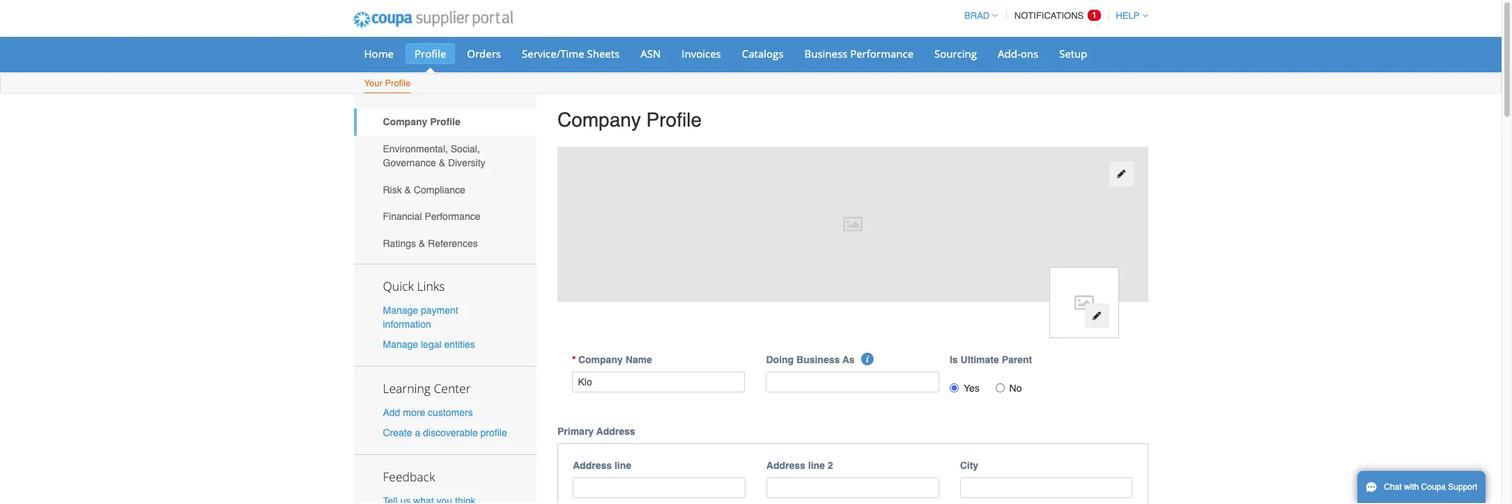 Task type: vqa. For each thing, say whether or not it's contained in the screenshot.
line associated with Address line
yes



Task type: describe. For each thing, give the bounding box(es) containing it.
setup link
[[1050, 43, 1097, 64]]

chat
[[1384, 483, 1402, 493]]

add-ons
[[998, 47, 1039, 61]]

company right *
[[578, 354, 623, 366]]

asn link
[[632, 43, 670, 64]]

Address line text field
[[573, 478, 746, 499]]

information
[[383, 319, 431, 330]]

company down sheets
[[558, 109, 641, 131]]

1
[[1092, 10, 1097, 20]]

line for address line 2
[[808, 460, 825, 472]]

your profile link
[[363, 75, 411, 93]]

asn
[[641, 47, 661, 61]]

create a discoverable profile
[[383, 428, 507, 439]]

your profile
[[364, 78, 411, 89]]

company profile link
[[354, 109, 537, 136]]

service/time sheets
[[522, 47, 620, 61]]

your
[[364, 78, 382, 89]]

change image image for background image
[[1117, 170, 1126, 179]]

business performance link
[[796, 43, 923, 64]]

ons
[[1021, 47, 1039, 61]]

home link
[[355, 43, 403, 64]]

ratings & references
[[383, 238, 478, 249]]

manage payment information
[[383, 305, 458, 330]]

chat with coupa support button
[[1358, 472, 1486, 504]]

orders
[[467, 47, 501, 61]]

a
[[415, 428, 420, 439]]

manage for manage legal entities
[[383, 339, 418, 351]]

as
[[843, 354, 855, 366]]

diversity
[[448, 157, 485, 169]]

create a discoverable profile link
[[383, 428, 507, 439]]

1 horizontal spatial company profile
[[558, 109, 702, 131]]

& inside environmental, social, governance & diversity
[[439, 157, 445, 169]]

0 horizontal spatial company profile
[[383, 117, 461, 128]]

background image
[[558, 147, 1148, 302]]

sourcing
[[935, 47, 977, 61]]

links
[[417, 278, 445, 295]]

& for compliance
[[405, 184, 411, 196]]

notifications 1
[[1015, 10, 1097, 21]]

2
[[828, 460, 833, 472]]

ratings
[[383, 238, 416, 249]]

performance for financial performance
[[425, 211, 481, 223]]

address line 2
[[767, 460, 833, 472]]

name
[[626, 354, 652, 366]]

financial performance link
[[354, 203, 537, 230]]

environmental, social, governance & diversity link
[[354, 136, 537, 177]]

manage payment information link
[[383, 305, 458, 330]]

learning
[[383, 380, 431, 397]]

references
[[428, 238, 478, 249]]

address for address line
[[573, 460, 612, 472]]

customers
[[428, 408, 473, 419]]

primary
[[558, 426, 594, 437]]

& for references
[[419, 238, 425, 249]]

learning center
[[383, 380, 471, 397]]

help link
[[1110, 10, 1148, 21]]

company up environmental,
[[383, 117, 427, 128]]

help
[[1116, 10, 1140, 21]]

manage legal entities
[[383, 339, 475, 351]]

manage for manage payment information
[[383, 305, 418, 316]]

financial performance
[[383, 211, 481, 223]]

sheets
[[587, 47, 620, 61]]

risk
[[383, 184, 402, 196]]

business performance
[[805, 47, 914, 61]]

catalogs
[[742, 47, 784, 61]]

parent
[[1002, 354, 1032, 366]]

profile
[[481, 428, 507, 439]]

quick links
[[383, 278, 445, 295]]

City text field
[[960, 478, 1133, 499]]

ultimate
[[961, 354, 999, 366]]

chat with coupa support
[[1384, 483, 1478, 493]]

orders link
[[458, 43, 510, 64]]

legal
[[421, 339, 442, 351]]

risk & compliance
[[383, 184, 465, 196]]

add more customers
[[383, 408, 473, 419]]

add-ons link
[[989, 43, 1048, 64]]

navigation containing notifications 1
[[958, 2, 1148, 29]]

logo image
[[1049, 267, 1119, 338]]



Task type: locate. For each thing, give the bounding box(es) containing it.
address down primary address
[[573, 460, 612, 472]]

company profile up environmental,
[[383, 117, 461, 128]]

is ultimate parent
[[950, 354, 1032, 366]]

& right the "ratings"
[[419, 238, 425, 249]]

1 horizontal spatial change image image
[[1117, 170, 1126, 179]]

None radio
[[996, 384, 1005, 393]]

quick
[[383, 278, 414, 295]]

ratings & references link
[[354, 230, 537, 257]]

payment
[[421, 305, 458, 316]]

performance
[[850, 47, 914, 61], [425, 211, 481, 223]]

doing business as
[[766, 354, 855, 366]]

entities
[[444, 339, 475, 351]]

0 vertical spatial &
[[439, 157, 445, 169]]

yes
[[964, 383, 980, 394]]

invoices link
[[673, 43, 730, 64]]

company profile down the asn link
[[558, 109, 702, 131]]

None radio
[[950, 384, 959, 393]]

change image image for logo in the right bottom of the page
[[1092, 312, 1102, 321]]

business
[[805, 47, 848, 61], [797, 354, 840, 366]]

performance for business performance
[[850, 47, 914, 61]]

invoices
[[682, 47, 721, 61]]

0 horizontal spatial change image image
[[1092, 312, 1102, 321]]

Doing Business As text field
[[766, 372, 939, 393]]

profile link
[[406, 43, 455, 64]]

& left diversity
[[439, 157, 445, 169]]

manage inside manage payment information
[[383, 305, 418, 316]]

1 vertical spatial &
[[405, 184, 411, 196]]

sourcing link
[[926, 43, 986, 64]]

support
[[1448, 483, 1478, 493]]

1 vertical spatial performance
[[425, 211, 481, 223]]

notifications
[[1015, 10, 1084, 21]]

catalogs link
[[733, 43, 793, 64]]

company profile
[[558, 109, 702, 131], [383, 117, 461, 128]]

2 vertical spatial &
[[419, 238, 425, 249]]

city
[[960, 460, 979, 472]]

coupa supplier portal image
[[343, 2, 523, 37]]

0 vertical spatial business
[[805, 47, 848, 61]]

additional information image
[[861, 353, 874, 366]]

environmental, social, governance & diversity
[[383, 144, 485, 169]]

line left 2
[[808, 460, 825, 472]]

environmental,
[[383, 144, 448, 155]]

coupa
[[1421, 483, 1446, 493]]

service/time sheets link
[[513, 43, 629, 64]]

line up "address line" text box
[[615, 460, 631, 472]]

brad
[[965, 10, 990, 21]]

discoverable
[[423, 428, 478, 439]]

1 line from the left
[[615, 460, 631, 472]]

None text field
[[572, 372, 745, 393]]

line for address line
[[615, 460, 631, 472]]

1 horizontal spatial &
[[419, 238, 425, 249]]

performance inside the financial performance link
[[425, 211, 481, 223]]

social,
[[451, 144, 480, 155]]

setup
[[1059, 47, 1088, 61]]

add more customers link
[[383, 408, 473, 419]]

service/time
[[522, 47, 584, 61]]

with
[[1404, 483, 1419, 493]]

is
[[950, 354, 958, 366]]

manage legal entities link
[[383, 339, 475, 351]]

more
[[403, 408, 425, 419]]

address left 2
[[767, 460, 806, 472]]

1 vertical spatial manage
[[383, 339, 418, 351]]

&
[[439, 157, 445, 169], [405, 184, 411, 196], [419, 238, 425, 249]]

change image image
[[1117, 170, 1126, 179], [1092, 312, 1102, 321]]

center
[[434, 380, 471, 397]]

2 horizontal spatial &
[[439, 157, 445, 169]]

doing
[[766, 354, 794, 366]]

1 vertical spatial business
[[797, 354, 840, 366]]

0 horizontal spatial performance
[[425, 211, 481, 223]]

create
[[383, 428, 412, 439]]

& right risk
[[405, 184, 411, 196]]

feedback
[[383, 469, 435, 486]]

risk & compliance link
[[354, 177, 537, 203]]

*
[[572, 354, 576, 366]]

add-
[[998, 47, 1021, 61]]

0 horizontal spatial &
[[405, 184, 411, 196]]

navigation
[[958, 2, 1148, 29]]

1 manage from the top
[[383, 305, 418, 316]]

manage down information
[[383, 339, 418, 351]]

brad link
[[958, 10, 998, 21]]

primary address
[[558, 426, 635, 437]]

compliance
[[414, 184, 465, 196]]

1 vertical spatial change image image
[[1092, 312, 1102, 321]]

business right catalogs
[[805, 47, 848, 61]]

address line
[[573, 460, 631, 472]]

profile
[[415, 47, 446, 61], [385, 78, 411, 89], [646, 109, 702, 131], [430, 117, 461, 128]]

2 manage from the top
[[383, 339, 418, 351]]

0 vertical spatial performance
[[850, 47, 914, 61]]

line
[[615, 460, 631, 472], [808, 460, 825, 472]]

* company name
[[572, 354, 652, 366]]

home
[[364, 47, 394, 61]]

0 horizontal spatial line
[[615, 460, 631, 472]]

governance
[[383, 157, 436, 169]]

0 vertical spatial change image image
[[1117, 170, 1126, 179]]

Address line 2 text field
[[767, 478, 939, 499]]

business left as
[[797, 354, 840, 366]]

address for address line 2
[[767, 460, 806, 472]]

no
[[1010, 383, 1022, 394]]

2 line from the left
[[808, 460, 825, 472]]

financial
[[383, 211, 422, 223]]

address up address line
[[596, 426, 635, 437]]

manage up information
[[383, 305, 418, 316]]

company
[[558, 109, 641, 131], [383, 117, 427, 128], [578, 354, 623, 366]]

performance inside business performance link
[[850, 47, 914, 61]]

1 horizontal spatial line
[[808, 460, 825, 472]]

manage
[[383, 305, 418, 316], [383, 339, 418, 351]]

address
[[596, 426, 635, 437], [573, 460, 612, 472], [767, 460, 806, 472]]

1 horizontal spatial performance
[[850, 47, 914, 61]]

0 vertical spatial manage
[[383, 305, 418, 316]]



